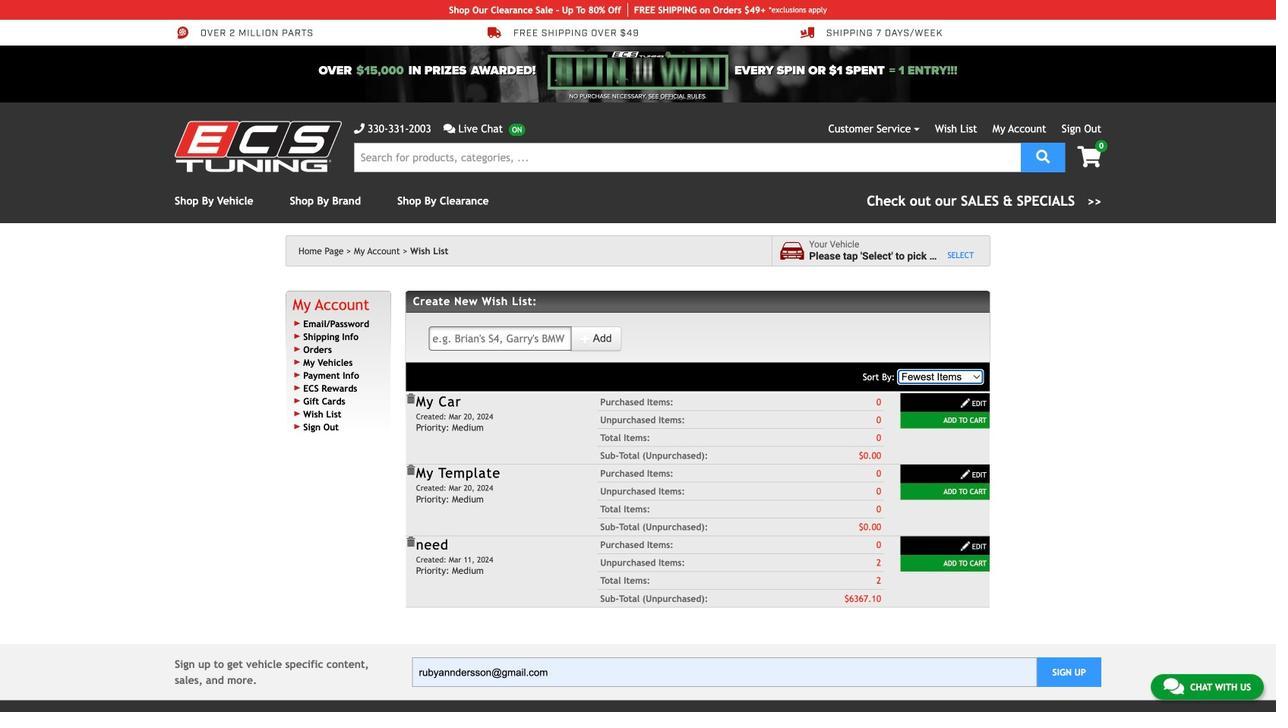 Task type: locate. For each thing, give the bounding box(es) containing it.
delete image
[[406, 537, 416, 548]]

Search text field
[[354, 143, 1021, 173]]

0 vertical spatial delete image
[[406, 394, 416, 405]]

1 vertical spatial white image
[[960, 398, 971, 409]]

1 vertical spatial delete image
[[406, 466, 416, 476]]

delete image
[[406, 394, 416, 405], [406, 466, 416, 476]]

2 delete image from the top
[[406, 466, 416, 476]]

white image for second delete image from the top of the page
[[960, 470, 971, 480]]

2 vertical spatial white image
[[960, 470, 971, 480]]

e.g. Brian's S4, Garry's BMW E92...etc text field
[[429, 327, 572, 351]]

0 vertical spatial white image
[[580, 334, 591, 345]]

phone image
[[354, 123, 365, 134]]

white image
[[580, 334, 591, 345], [960, 398, 971, 409], [960, 470, 971, 480]]

Email email field
[[412, 658, 1038, 688]]



Task type: vqa. For each thing, say whether or not it's contained in the screenshot.
Mercedes Benz Oil Change Kits image at the left bottom of page
no



Task type: describe. For each thing, give the bounding box(es) containing it.
search image
[[1037, 150, 1050, 164]]

ecs tuning image
[[175, 121, 342, 172]]

comments image
[[1164, 678, 1185, 696]]

comments image
[[444, 123, 456, 134]]

white image for 2nd delete image from the bottom of the page
[[960, 398, 971, 409]]

white image
[[960, 541, 971, 552]]

ecs tuning 'spin to win' contest logo image
[[548, 52, 729, 90]]

1 delete image from the top
[[406, 394, 416, 405]]

shopping cart image
[[1078, 146, 1102, 168]]



